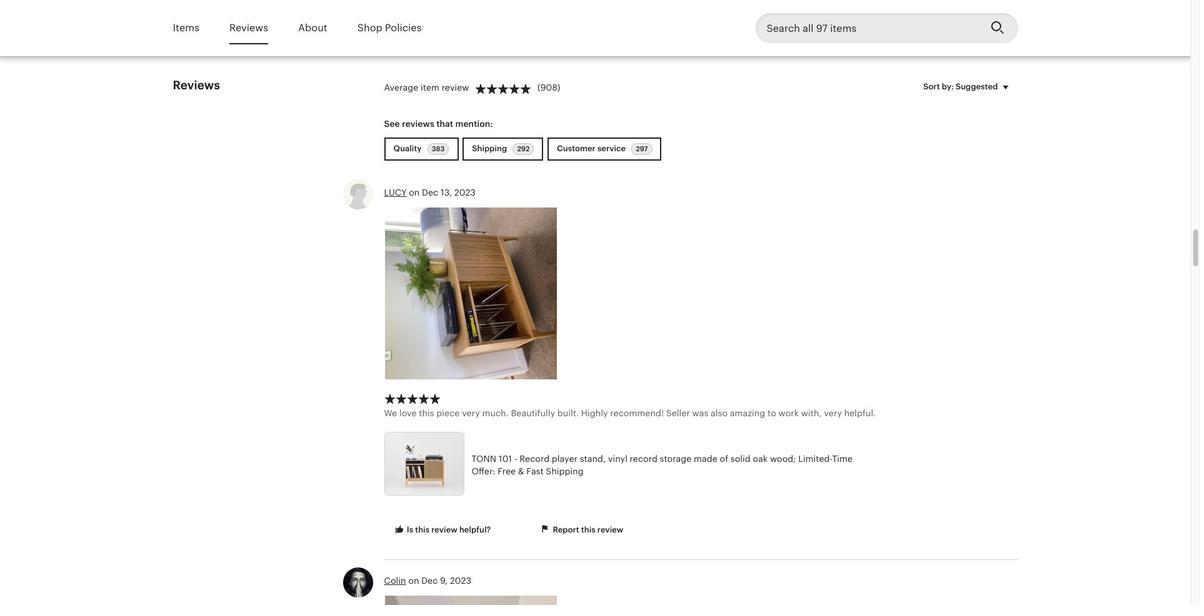 Task type: locate. For each thing, give the bounding box(es) containing it.
this right report
[[581, 525, 596, 534]]

9,
[[440, 576, 448, 586]]

customer
[[557, 144, 596, 153]]

tonn 101 - record player stand, vinyl record storage made of solid oak wood; limited-time offer: free & fast shipping
[[472, 454, 853, 476]]

review right the item
[[442, 83, 469, 93]]

this for report this review
[[581, 525, 596, 534]]

offer:
[[472, 466, 496, 476]]

2023 right 9,
[[450, 576, 471, 586]]

very right piece
[[462, 408, 480, 418]]

lucy on dec 13, 2023
[[384, 188, 476, 198]]

this inside button
[[581, 525, 596, 534]]

shop policies link
[[357, 14, 422, 43]]

report
[[553, 525, 579, 534]]

1 very from the left
[[462, 408, 480, 418]]

this for is this review helpful?
[[415, 525, 430, 534]]

this
[[419, 408, 434, 418], [415, 525, 430, 534], [581, 525, 596, 534]]

0 vertical spatial dec
[[422, 188, 438, 198]]

dec left 9,
[[422, 576, 438, 586]]

1 vertical spatial 2023
[[450, 576, 471, 586]]

shop
[[357, 22, 383, 34]]

review for average item review
[[442, 83, 469, 93]]

we
[[384, 408, 397, 418]]

record
[[520, 454, 550, 464]]

limited-
[[799, 454, 833, 464]]

very right with,
[[824, 408, 842, 418]]

colin
[[384, 576, 406, 586]]

this right "love"
[[419, 408, 434, 418]]

customer service
[[557, 144, 628, 153]]

on right the colin link
[[408, 576, 419, 586]]

that
[[437, 119, 453, 129]]

1 horizontal spatial shipping
[[546, 466, 584, 476]]

review right report
[[598, 525, 624, 534]]

2023 right 13,
[[454, 188, 476, 198]]

1 vertical spatial on
[[408, 576, 419, 586]]

helpful.
[[845, 408, 876, 418]]

very
[[462, 408, 480, 418], [824, 408, 842, 418]]

shipping
[[472, 144, 509, 153], [546, 466, 584, 476]]

dec for 9,
[[422, 576, 438, 586]]

shipping down mention:
[[472, 144, 509, 153]]

-
[[514, 454, 518, 464]]

review
[[442, 83, 469, 93], [432, 525, 458, 534], [598, 525, 624, 534]]

on for colin
[[408, 576, 419, 586]]

review left helpful?
[[432, 525, 458, 534]]

0 horizontal spatial reviews
[[173, 79, 220, 92]]

1 horizontal spatial reviews
[[229, 22, 268, 34]]

review inside button
[[598, 525, 624, 534]]

dec left 13,
[[422, 188, 438, 198]]

shipping down player
[[546, 466, 584, 476]]

reviews link
[[229, 14, 268, 43]]

2023
[[454, 188, 476, 198], [450, 576, 471, 586]]

amazing
[[730, 408, 766, 418]]

wood;
[[770, 454, 796, 464]]

player
[[552, 454, 578, 464]]

review inside button
[[432, 525, 458, 534]]

1 vertical spatial reviews
[[173, 79, 220, 92]]

about
[[298, 22, 327, 34]]

0 vertical spatial shipping
[[472, 144, 509, 153]]

reviews
[[229, 22, 268, 34], [173, 79, 220, 92]]

review for is this review helpful?
[[432, 525, 458, 534]]

0 vertical spatial 2023
[[454, 188, 476, 198]]

colin link
[[384, 576, 406, 586]]

0 vertical spatial on
[[409, 188, 420, 198]]

work
[[779, 408, 799, 418]]

also
[[711, 408, 728, 418]]

this right is
[[415, 525, 430, 534]]

on for lucy
[[409, 188, 420, 198]]

average
[[384, 83, 419, 93]]

1 vertical spatial shipping
[[546, 466, 584, 476]]

sort
[[924, 82, 940, 91]]

2023 for lucy on dec 13, 2023
[[454, 188, 476, 198]]

this inside button
[[415, 525, 430, 534]]

report this review button
[[530, 519, 633, 542]]

average item review
[[384, 83, 469, 93]]

0 horizontal spatial very
[[462, 408, 480, 418]]

dec for 13,
[[422, 188, 438, 198]]

on right the lucy at the top left of page
[[409, 188, 420, 198]]

see reviews that mention:
[[384, 119, 493, 129]]

297
[[636, 145, 648, 153]]

dec
[[422, 188, 438, 198], [422, 576, 438, 586]]

on
[[409, 188, 420, 198], [408, 576, 419, 586]]

sort by: suggested button
[[914, 74, 1023, 100]]

2 very from the left
[[824, 408, 842, 418]]

of
[[720, 454, 729, 464]]

report this review
[[551, 525, 624, 534]]

1 vertical spatial dec
[[422, 576, 438, 586]]

1 horizontal spatial very
[[824, 408, 842, 418]]

&
[[518, 466, 524, 476]]

with,
[[801, 408, 822, 418]]

fast
[[527, 466, 544, 476]]



Task type: vqa. For each thing, say whether or not it's contained in the screenshot.
Is
yes



Task type: describe. For each thing, give the bounding box(es) containing it.
lucy added a photo of their purchase image
[[385, 208, 557, 379]]

sort by: suggested
[[924, 82, 998, 91]]

beautifully
[[511, 408, 555, 418]]

review for report this review
[[598, 525, 624, 534]]

292
[[517, 145, 530, 153]]

383
[[432, 145, 445, 153]]

policies
[[385, 22, 422, 34]]

tonn 101 - record player stand, vinyl record storage made of solid oak wood; limited-time offer: free & fast shipping link
[[384, 432, 878, 499]]

is this review helpful?
[[405, 525, 491, 534]]

suggested
[[956, 82, 998, 91]]

time
[[832, 454, 853, 464]]

lucy link
[[384, 188, 407, 198]]

item
[[421, 83, 440, 93]]

tonn
[[472, 454, 497, 464]]

about link
[[298, 14, 327, 43]]

items
[[173, 22, 199, 34]]

see
[[384, 119, 400, 129]]

colin on dec 9, 2023
[[384, 576, 471, 586]]

seller
[[666, 408, 690, 418]]

free
[[498, 466, 516, 476]]

mention:
[[456, 119, 493, 129]]

(908)
[[538, 83, 560, 93]]

vinyl
[[608, 454, 628, 464]]

service
[[598, 144, 626, 153]]

stand,
[[580, 454, 606, 464]]

love
[[400, 408, 417, 418]]

13,
[[441, 188, 452, 198]]

lucy
[[384, 188, 407, 198]]

0 vertical spatial reviews
[[229, 22, 268, 34]]

storage
[[660, 454, 692, 464]]

piece
[[437, 408, 460, 418]]

Search all 97 items text field
[[756, 13, 981, 43]]

colin allen added a photo of their purchase image
[[385, 596, 557, 605]]

recommend!
[[611, 408, 664, 418]]

2023 for colin on dec 9, 2023
[[450, 576, 471, 586]]

items link
[[173, 14, 199, 43]]

helpful?
[[460, 525, 491, 534]]

oak
[[753, 454, 768, 464]]

is this review helpful? button
[[384, 519, 500, 542]]

reviews
[[402, 119, 434, 129]]

shop policies
[[357, 22, 422, 34]]

by:
[[942, 82, 954, 91]]

we love this piece very much. beautifully built. highly recommend! seller was also amazing to work with, very helpful.
[[384, 408, 876, 418]]

to
[[768, 408, 776, 418]]

built.
[[558, 408, 579, 418]]

quality
[[394, 144, 424, 153]]

was
[[693, 408, 709, 418]]

much.
[[482, 408, 509, 418]]

0 horizontal spatial shipping
[[472, 144, 509, 153]]

record
[[630, 454, 658, 464]]

highly
[[581, 408, 608, 418]]

101
[[499, 454, 512, 464]]

made
[[694, 454, 718, 464]]

solid
[[731, 454, 751, 464]]

is
[[407, 525, 413, 534]]

shipping inside tonn 101 - record player stand, vinyl record storage made of solid oak wood; limited-time offer: free & fast shipping
[[546, 466, 584, 476]]



